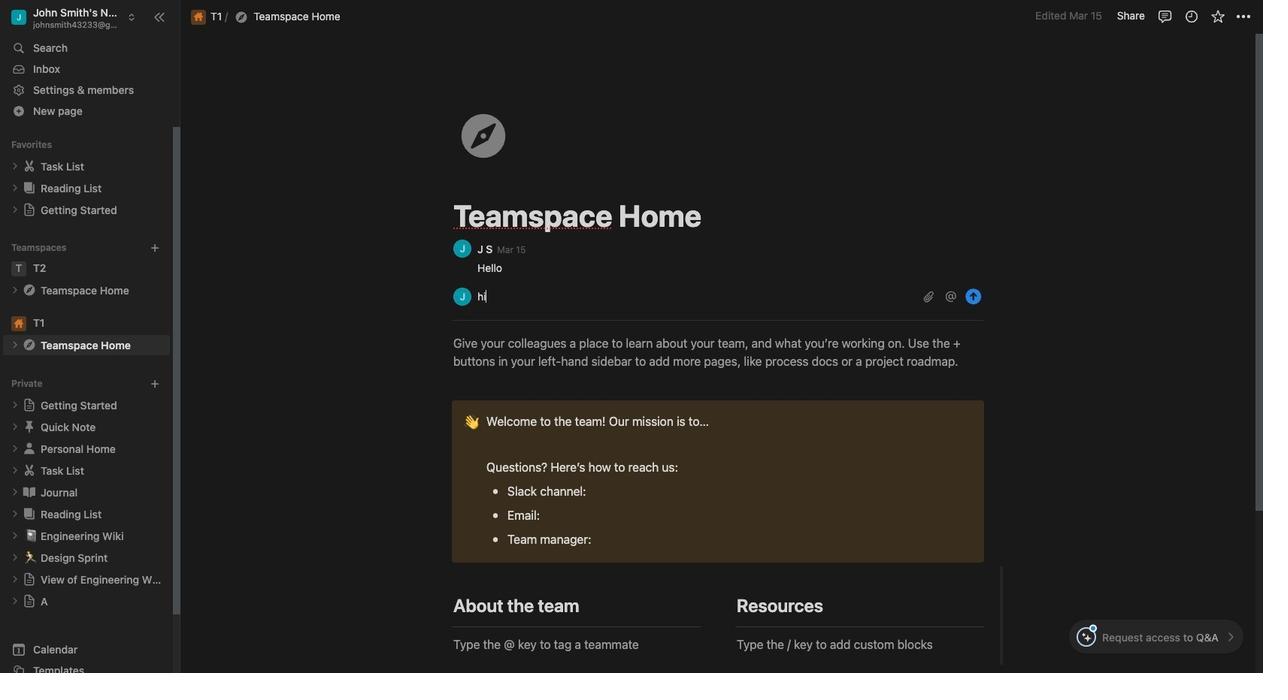 Task type: vqa. For each thing, say whether or not it's contained in the screenshot.
topmost 😀 image
no



Task type: locate. For each thing, give the bounding box(es) containing it.
1 open image from the top
[[11, 341, 20, 350]]

👋 image
[[464, 412, 479, 431]]

6 open image from the top
[[11, 445, 20, 454]]

mention a person, page, or date image
[[945, 291, 957, 303]]

3 open image from the top
[[11, 466, 20, 475]]

open image
[[11, 162, 20, 171], [11, 184, 20, 193], [11, 206, 20, 215], [11, 286, 20, 295], [11, 401, 20, 410], [11, 445, 20, 454], [11, 532, 20, 541], [11, 554, 20, 563], [11, 597, 20, 606]]

t image
[[11, 262, 26, 277]]

📓 image
[[24, 527, 38, 545]]

send comment image
[[965, 288, 983, 306]]

🏃 image
[[24, 549, 38, 566]]

note
[[452, 401, 984, 563]]

change page icon image
[[454, 107, 513, 165], [22, 159, 37, 174], [22, 181, 37, 196], [23, 203, 36, 217], [22, 283, 37, 298], [22, 338, 37, 353], [23, 399, 36, 412], [22, 420, 37, 435], [22, 442, 37, 457], [22, 463, 37, 478], [22, 485, 37, 500], [22, 507, 37, 522], [23, 573, 36, 587], [23, 595, 36, 609]]

open image
[[11, 341, 20, 350], [11, 423, 20, 432], [11, 466, 20, 475], [11, 488, 20, 497], [11, 510, 20, 519], [11, 575, 20, 585]]

4 open image from the top
[[11, 286, 20, 295]]

close sidebar image
[[153, 11, 165, 23]]



Task type: describe. For each thing, give the bounding box(es) containing it.
1 open image from the top
[[11, 162, 20, 171]]

9 open image from the top
[[11, 597, 20, 606]]

3 open image from the top
[[11, 206, 20, 215]]

8 open image from the top
[[11, 554, 20, 563]]

comments image
[[1158, 9, 1173, 24]]

6 open image from the top
[[11, 575, 20, 585]]

7 open image from the top
[[11, 532, 20, 541]]

attach file image
[[923, 291, 935, 303]]

5 open image from the top
[[11, 510, 20, 519]]

5 open image from the top
[[11, 401, 20, 410]]

updates image
[[1184, 9, 1199, 24]]

2 open image from the top
[[11, 184, 20, 193]]

new teamspace image
[[150, 243, 160, 253]]

add a page image
[[150, 379, 160, 389]]

favorite image
[[1210, 9, 1225, 24]]

4 open image from the top
[[11, 488, 20, 497]]

2 open image from the top
[[11, 423, 20, 432]]



